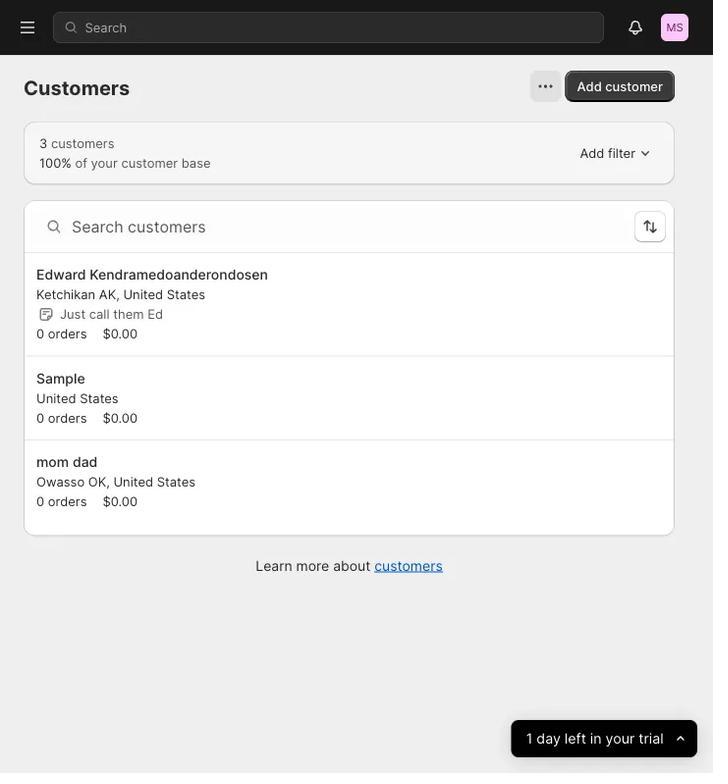 Task type: locate. For each thing, give the bounding box(es) containing it.
2 vertical spatial 0 orders
[[36, 495, 87, 510]]

your right the 'in' on the right of page
[[606, 731, 635, 748]]

2 vertical spatial united
[[113, 475, 153, 490]]

$0.00 down just call them ed
[[103, 327, 138, 342]]

your inside 3 customers 100% of your customer base
[[91, 155, 118, 170]]

3 customers 100% of your customer base
[[39, 136, 211, 170]]

1 vertical spatial 0
[[36, 411, 44, 426]]

sample link
[[36, 369, 85, 388]]

customers up of
[[51, 136, 114, 151]]

sample united states
[[36, 370, 119, 406]]

0 vertical spatial your
[[91, 155, 118, 170]]

customers link
[[374, 558, 443, 575]]

1 vertical spatial your
[[606, 731, 635, 748]]

states right ok,
[[157, 475, 196, 490]]

1 0 from the top
[[36, 327, 44, 342]]

1 orders from the top
[[48, 327, 87, 342]]

3 $0.00 from the top
[[103, 495, 138, 510]]

owasso
[[36, 475, 85, 490]]

orders down owasso
[[48, 495, 87, 510]]

just
[[60, 307, 86, 322]]

ed
[[148, 307, 163, 322]]

3 0 orders from the top
[[36, 495, 87, 510]]

add up add filter
[[577, 79, 602, 94]]

1 vertical spatial states
[[80, 391, 119, 406]]

3 0 from the top
[[36, 495, 44, 510]]

your inside dropdown button
[[606, 731, 635, 748]]

2 vertical spatial orders
[[48, 495, 87, 510]]

your for customer
[[91, 155, 118, 170]]

your
[[91, 155, 118, 170], [606, 731, 635, 748]]

orders for sample
[[48, 411, 87, 426]]

customer inside 3 customers 100% of your customer base
[[121, 155, 178, 170]]

0 vertical spatial customer
[[605, 79, 663, 94]]

1 vertical spatial customers
[[374, 558, 443, 575]]

2 vertical spatial $0.00
[[103, 495, 138, 510]]

united
[[123, 287, 163, 303], [36, 391, 76, 406], [113, 475, 153, 490]]

0 vertical spatial $0.00
[[103, 327, 138, 342]]

0 vertical spatial united
[[123, 287, 163, 303]]

0 down the "sample" link
[[36, 411, 44, 426]]

1 day left in your trial
[[526, 731, 664, 748]]

0 horizontal spatial your
[[91, 155, 118, 170]]

2 0 orders from the top
[[36, 411, 87, 426]]

$0.00 down ok,
[[103, 495, 138, 510]]

0 vertical spatial 0 orders
[[36, 327, 87, 342]]

0 orders down owasso
[[36, 495, 87, 510]]

add customer
[[577, 79, 663, 94]]

united inside edward kendramedoanderondosen ketchikan ak, united states
[[123, 287, 163, 303]]

1 vertical spatial customer
[[121, 155, 178, 170]]

0 vertical spatial add
[[577, 79, 602, 94]]

1 vertical spatial united
[[36, 391, 76, 406]]

0 horizontal spatial customer
[[121, 155, 178, 170]]

united inside mom dad owasso ok, united states
[[113, 475, 153, 490]]

3 orders from the top
[[48, 495, 87, 510]]

left
[[565, 731, 586, 748]]

trial
[[639, 731, 664, 748]]

customer left base
[[121, 155, 178, 170]]

1 vertical spatial 0 orders
[[36, 411, 87, 426]]

0 horizontal spatial customers
[[51, 136, 114, 151]]

add filter button
[[572, 139, 659, 167]]

1 vertical spatial add
[[580, 145, 604, 161]]

learn more about customers
[[256, 558, 443, 575]]

0 vertical spatial states
[[167, 287, 205, 303]]

2 $0.00 from the top
[[103, 411, 138, 426]]

0 orders down the sample united states
[[36, 411, 87, 426]]

customers
[[51, 136, 114, 151], [374, 558, 443, 575]]

states inside mom dad owasso ok, united states
[[157, 475, 196, 490]]

$0.00
[[103, 327, 138, 342], [103, 411, 138, 426], [103, 495, 138, 510]]

orders down the sample united states
[[48, 411, 87, 426]]

mom dad owasso ok, united states
[[36, 454, 196, 490]]

customer
[[605, 79, 663, 94], [121, 155, 178, 170]]

united right ok,
[[113, 475, 153, 490]]

mom dad link
[[36, 453, 98, 472]]

1 vertical spatial $0.00
[[103, 411, 138, 426]]

united down sample at the left of page
[[36, 391, 76, 406]]

$0.00 down the sample united states
[[103, 411, 138, 426]]

my store image
[[661, 14, 688, 41]]

0 vertical spatial 0
[[36, 327, 44, 342]]

mom
[[36, 454, 69, 471]]

customers right about
[[374, 558, 443, 575]]

your right of
[[91, 155, 118, 170]]

2 vertical spatial states
[[157, 475, 196, 490]]

0 vertical spatial orders
[[48, 327, 87, 342]]

add left the filter
[[580, 145, 604, 161]]

2 vertical spatial 0
[[36, 495, 44, 510]]

1 horizontal spatial customer
[[605, 79, 663, 94]]

0 orders down just
[[36, 327, 87, 342]]

orders down just
[[48, 327, 87, 342]]

united for dad
[[113, 475, 153, 490]]

add
[[577, 79, 602, 94], [580, 145, 604, 161]]

0 vertical spatial customers
[[51, 136, 114, 151]]

states down kendramedoanderondosen
[[167, 287, 205, 303]]

orders
[[48, 327, 87, 342], [48, 411, 87, 426], [48, 495, 87, 510]]

of
[[75, 155, 87, 170]]

states down the "sample" link
[[80, 391, 119, 406]]

states
[[167, 287, 205, 303], [80, 391, 119, 406], [157, 475, 196, 490]]

1 horizontal spatial your
[[606, 731, 635, 748]]

day
[[537, 731, 561, 748]]

them
[[113, 307, 144, 322]]

add filter
[[580, 145, 635, 161]]

learn
[[256, 558, 292, 575]]

1 vertical spatial orders
[[48, 411, 87, 426]]

0 down owasso
[[36, 495, 44, 510]]

customers
[[24, 76, 130, 100]]

states inside edward kendramedoanderondosen ketchikan ak, united states
[[167, 287, 205, 303]]

2 0 from the top
[[36, 411, 44, 426]]

0 orders
[[36, 327, 87, 342], [36, 411, 87, 426], [36, 495, 87, 510]]

0 orders for sample
[[36, 411, 87, 426]]

more
[[296, 558, 329, 575]]

0
[[36, 327, 44, 342], [36, 411, 44, 426], [36, 495, 44, 510]]

2 orders from the top
[[48, 411, 87, 426]]

sample
[[36, 370, 85, 387]]

united down edward kendramedoanderondosen link
[[123, 287, 163, 303]]

0 down "ketchikan" on the top left of the page
[[36, 327, 44, 342]]

customer up the filter
[[605, 79, 663, 94]]

edward
[[36, 267, 86, 283]]



Task type: vqa. For each thing, say whether or not it's contained in the screenshot.
"dialog"
no



Task type: describe. For each thing, give the bounding box(es) containing it.
united for kendramedoanderondosen
[[123, 287, 163, 303]]

Search customers text field
[[72, 209, 627, 245]]

100%
[[39, 155, 72, 170]]

edward kendramedoanderondosen link
[[36, 265, 268, 285]]

filter
[[608, 145, 635, 161]]

$0.00 for mom dad
[[103, 495, 138, 510]]

0 for sample
[[36, 411, 44, 426]]

3
[[39, 136, 47, 151]]

0 for mom
[[36, 495, 44, 510]]

states inside the sample united states
[[80, 391, 119, 406]]

add customer button
[[565, 71, 675, 102]]

ketchikan
[[36, 287, 95, 303]]

just call them ed
[[60, 307, 163, 322]]

in
[[590, 731, 602, 748]]

states for dad
[[157, 475, 196, 490]]

call
[[89, 307, 110, 322]]

kendramedoanderondosen
[[90, 267, 268, 283]]

dad
[[73, 454, 98, 471]]

1 day left in your trial button
[[511, 721, 697, 758]]

base
[[181, 155, 211, 170]]

$0.00 for sample
[[103, 411, 138, 426]]

ak,
[[99, 287, 120, 303]]

search
[[85, 20, 127, 35]]

states for kendramedoanderondosen
[[167, 287, 205, 303]]

add for add filter
[[580, 145, 604, 161]]

ms button
[[659, 12, 690, 43]]

search button
[[53, 12, 604, 43]]

customers inside 3 customers 100% of your customer base
[[51, 136, 114, 151]]

edward kendramedoanderondosen ketchikan ak, united states
[[36, 267, 268, 303]]

add for add customer
[[577, 79, 602, 94]]

orders for mom
[[48, 495, 87, 510]]

0 orders for mom
[[36, 495, 87, 510]]

1 $0.00 from the top
[[103, 327, 138, 342]]

ok,
[[88, 475, 110, 490]]

1
[[526, 731, 533, 748]]

your for trial
[[606, 731, 635, 748]]

1 0 orders from the top
[[36, 327, 87, 342]]

1 horizontal spatial customers
[[374, 558, 443, 575]]

united inside the sample united states
[[36, 391, 76, 406]]

customer inside button
[[605, 79, 663, 94]]

about
[[333, 558, 371, 575]]



